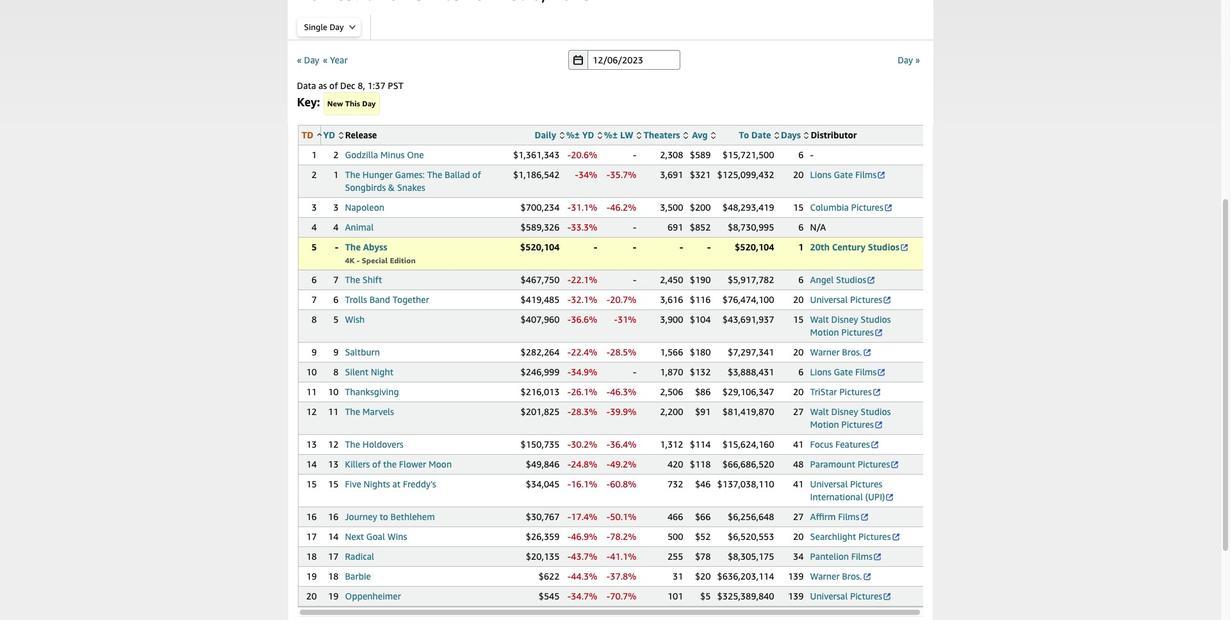 Task type: vqa. For each thing, say whether or not it's contained in the screenshot.
walt disney pictures associated with $244,562
no



Task type: describe. For each thing, give the bounding box(es) containing it.
$467,750
[[521, 274, 560, 285]]

78.2%
[[610, 531, 637, 542]]

24.8%
[[571, 459, 598, 470]]

36.4%
[[610, 439, 637, 450]]

- for -46.3%
[[607, 386, 610, 397]]

the hunger games: the ballad of songbirds & snakes link
[[345, 169, 481, 193]]

- for -22.1%
[[568, 274, 571, 285]]

-39.9%
[[607, 406, 637, 417]]

49.2%
[[610, 459, 637, 470]]

2 for 2 godzilla minus one
[[333, 149, 339, 160]]

searchlight pictures
[[810, 531, 891, 542]]

6 left n/a
[[799, 222, 804, 233]]

five nights at freddy's link
[[345, 479, 436, 490]]

20th century studios link
[[810, 242, 910, 253]]

6 -
[[799, 149, 814, 160]]

- for -34.7%
[[568, 591, 571, 602]]

to
[[739, 129, 749, 140]]

1 inside 1 the hunger games: the ballad of songbirds & snakes
[[333, 169, 339, 180]]

2 vertical spatial 1
[[799, 242, 804, 253]]

pantelion films link
[[810, 551, 883, 562]]

pictures for $48,293,419
[[852, 202, 884, 213]]

3 for 3 napoleon
[[333, 202, 339, 213]]

-46.9%
[[568, 531, 598, 542]]

19 for 19
[[306, 571, 317, 582]]

16 for 16
[[306, 511, 317, 522]]

3,616
[[660, 294, 684, 305]]

$622
[[539, 571, 560, 582]]

-36.6%
[[568, 314, 598, 325]]

- for -34.9%
[[568, 367, 571, 378]]

-22.1%
[[568, 274, 598, 285]]

9 for 9
[[312, 347, 317, 358]]

- for -28.3%
[[568, 406, 571, 417]]

$180
[[690, 347, 711, 358]]

15 five nights at freddy's
[[328, 479, 436, 490]]

« year link
[[323, 54, 348, 65]]

bethlehem
[[391, 511, 435, 522]]

- for -20.6%
[[568, 149, 571, 160]]

universal for 20
[[810, 294, 848, 305]]

139 for universal pictures
[[788, 591, 804, 602]]

$20
[[695, 571, 711, 582]]

$419,485
[[521, 294, 560, 305]]

of for 1:37
[[329, 80, 338, 91]]

$137,038,110
[[718, 479, 775, 490]]

-22.4%
[[568, 347, 598, 358]]

28.5%
[[610, 347, 637, 358]]

$282,264
[[521, 347, 560, 358]]

journey
[[345, 511, 377, 522]]

- for -17.4%
[[568, 511, 571, 522]]

of inside 1 the hunger games: the ballad of songbirds & snakes
[[473, 169, 481, 180]]

»
[[916, 54, 920, 65]]

band
[[370, 294, 390, 305]]

tristar pictures link
[[810, 386, 882, 397]]

13 for 13 killers of the flower moon
[[328, 459, 339, 470]]

1 $520,104 from the left
[[520, 242, 560, 253]]

7 for 7
[[312, 294, 317, 305]]

lions gate films for 20
[[810, 169, 877, 180]]

37.8%
[[610, 571, 637, 582]]

films up columbia pictures link at the right top of page
[[856, 169, 877, 180]]

moon
[[429, 459, 452, 470]]

$114
[[690, 439, 711, 450]]

lions gate films for 6
[[810, 367, 877, 378]]

songbirds
[[345, 182, 386, 193]]

- for -50.1%
[[607, 511, 610, 522]]

12 the holdovers
[[328, 439, 404, 450]]

13 killers of the flower moon
[[328, 459, 452, 470]]

18 for 18
[[306, 551, 317, 562]]

warner bros. for 139
[[810, 571, 862, 582]]

7 for 7 the shift
[[333, 274, 339, 285]]

$76,474,100
[[723, 294, 775, 305]]

of for moon
[[372, 459, 381, 470]]

- for -22.4%
[[568, 347, 571, 358]]

$5
[[701, 591, 711, 602]]

9 for 9 saltburn
[[333, 347, 339, 358]]

20 left 19 oppenheimer
[[306, 591, 317, 602]]

the holdovers link
[[345, 439, 404, 450]]

- for -36.4%
[[607, 439, 610, 450]]

$34,045
[[526, 479, 560, 490]]

11 the marvels
[[328, 406, 394, 417]]

20 for universal pictures
[[794, 294, 804, 305]]

the left ballad at the top left
[[427, 169, 443, 180]]

- for -39.9%
[[607, 406, 610, 417]]

22.1%
[[571, 274, 598, 285]]

affirm films
[[810, 511, 860, 522]]

- the abyss 4k - special edition
[[335, 242, 416, 265]]

pictures for $325,389,840
[[850, 591, 883, 602]]

edition
[[390, 256, 416, 265]]

pictures for $137,038,110
[[850, 479, 883, 490]]

- for -31.1%
[[568, 202, 571, 213]]

5 for 5
[[312, 242, 317, 253]]

studios right angel
[[836, 274, 867, 285]]

napoleon link
[[345, 202, 385, 213]]

$700,234
[[521, 202, 560, 213]]

-70.7%
[[607, 591, 637, 602]]

date
[[752, 129, 771, 140]]

goal
[[366, 531, 385, 542]]

12 for 12
[[306, 406, 317, 417]]

$7,297,341
[[728, 347, 775, 358]]

-26.1%
[[568, 386, 598, 397]]

17 for 17 radical
[[328, 551, 339, 562]]

oppenheimer
[[345, 591, 401, 602]]

- for -28.5%
[[607, 347, 610, 358]]

wish link
[[345, 314, 365, 325]]

n/a
[[810, 222, 826, 233]]

44.3%
[[571, 571, 598, 582]]

10 for 10 thanksgiving
[[328, 386, 339, 397]]

motion for 27
[[810, 419, 839, 430]]

calendar image
[[574, 55, 583, 65]]

12 for 12 the holdovers
[[328, 439, 339, 450]]

6 n/a
[[799, 222, 826, 233]]

- for -78.2%
[[607, 531, 610, 542]]

6 down 'days' link
[[799, 149, 804, 160]]

28.3%
[[571, 406, 598, 417]]

35.7%
[[610, 169, 637, 180]]

lions for 6
[[810, 367, 832, 378]]

2,506
[[660, 386, 684, 397]]

-50.1%
[[607, 511, 637, 522]]

732
[[668, 479, 684, 490]]

36.6%
[[571, 314, 598, 325]]

3 for 3
[[312, 202, 317, 213]]

- for -32.1%
[[568, 294, 571, 305]]

$48,293,419
[[723, 202, 775, 213]]

- for -26.1%
[[568, 386, 571, 397]]

the shift link
[[345, 274, 382, 285]]

$66
[[695, 511, 711, 522]]

%± for %± yd
[[566, 129, 580, 140]]

11 for 11 the marvels
[[328, 406, 339, 417]]

8 for 8
[[312, 314, 317, 325]]

to date link
[[739, 129, 779, 140]]

$104
[[690, 314, 711, 325]]

2 for 2
[[312, 169, 317, 180]]

6 left trolls
[[333, 294, 339, 305]]

2 godzilla minus one
[[333, 149, 424, 160]]

walt disney studios motion pictures link for 15
[[810, 314, 891, 338]]

1 the hunger games: the ballad of songbirds & snakes
[[333, 169, 481, 193]]

warner for 139
[[810, 571, 840, 582]]

-28.3%
[[568, 406, 598, 417]]

warner for 20
[[810, 347, 840, 358]]

- for -70.7%
[[607, 591, 610, 602]]

day right 'this'
[[362, 99, 376, 108]]

32.1%
[[571, 294, 598, 305]]

46.9%
[[571, 531, 598, 542]]

41 for focus features
[[794, 439, 804, 450]]

disney for 27
[[832, 406, 859, 417]]

14 for 14
[[306, 459, 317, 470]]

- for -24.8%
[[568, 459, 571, 470]]

universal for 41
[[810, 479, 848, 490]]

the marvels link
[[345, 406, 394, 417]]

killers of the flower moon link
[[345, 459, 452, 470]]

31%
[[618, 314, 637, 325]]

20 for searchlight pictures
[[794, 531, 804, 542]]

films down the searchlight pictures link
[[852, 551, 873, 562]]

pantelion
[[810, 551, 849, 562]]

year
[[330, 54, 348, 65]]

50.1%
[[610, 511, 637, 522]]

41.1%
[[610, 551, 637, 562]]

$216,013
[[521, 386, 560, 397]]

films up searchlight pictures
[[838, 511, 860, 522]]

-31%
[[614, 314, 637, 325]]

focus
[[810, 439, 833, 450]]

gate for 20
[[834, 169, 853, 180]]

16 for 16 journey to bethlehem
[[328, 511, 339, 522]]

films up "tristar pictures" "link"
[[856, 367, 877, 378]]

$118
[[690, 459, 711, 470]]

13 for 13
[[306, 439, 317, 450]]

walt disney studios motion pictures link for 27
[[810, 406, 891, 430]]

31.1%
[[571, 202, 598, 213]]



Task type: locate. For each thing, give the bounding box(es) containing it.
$589,326
[[521, 222, 560, 233]]

universal pictures international (upi) link
[[810, 479, 895, 502]]

universal for 139
[[810, 591, 848, 602]]

27 for affirm films
[[794, 511, 804, 522]]

20 right $76,474,100
[[794, 294, 804, 305]]

0 horizontal spatial yd
[[323, 129, 335, 140]]

the down 10 thanksgiving
[[345, 406, 360, 417]]

0 horizontal spatial 8
[[312, 314, 317, 325]]

universal down angel
[[810, 294, 848, 305]]

1 vertical spatial 8
[[333, 367, 339, 378]]

1 vertical spatial warner
[[810, 571, 840, 582]]

-
[[568, 149, 571, 160], [633, 149, 637, 160], [810, 149, 814, 160], [575, 169, 579, 180], [607, 169, 610, 180], [568, 202, 571, 213], [607, 202, 610, 213], [568, 222, 571, 233], [633, 222, 637, 233], [335, 242, 339, 253], [594, 242, 598, 253], [633, 242, 637, 253], [680, 242, 684, 253], [708, 242, 711, 253], [357, 256, 360, 265], [568, 274, 571, 285], [633, 274, 637, 285], [568, 294, 571, 305], [607, 294, 610, 305], [568, 314, 571, 325], [614, 314, 618, 325], [568, 347, 571, 358], [607, 347, 610, 358], [568, 367, 571, 378], [633, 367, 637, 378], [568, 386, 571, 397], [607, 386, 610, 397], [568, 406, 571, 417], [607, 406, 610, 417], [568, 439, 571, 450], [607, 439, 610, 450], [568, 459, 571, 470], [607, 459, 610, 470], [568, 479, 571, 490], [607, 479, 610, 490], [568, 511, 571, 522], [607, 511, 610, 522], [568, 531, 571, 542], [607, 531, 610, 542], [568, 551, 571, 562], [607, 551, 610, 562], [568, 571, 571, 582], [607, 571, 610, 582], [568, 591, 571, 602], [607, 591, 610, 602]]

0 horizontal spatial 7
[[312, 294, 317, 305]]

2
[[333, 149, 339, 160], [312, 169, 317, 180]]

the for - the abyss 4k - special edition
[[345, 242, 361, 253]]

41 down 48 at the bottom right of page
[[794, 479, 804, 490]]

19 left 18 barbie
[[306, 571, 317, 582]]

key:
[[297, 95, 320, 109]]

1 16 from the left
[[306, 511, 317, 522]]

7 left the shift link
[[333, 274, 339, 285]]

universal down pantelion
[[810, 591, 848, 602]]

of
[[329, 80, 338, 91], [473, 169, 481, 180], [372, 459, 381, 470]]

0 vertical spatial 17
[[306, 531, 317, 542]]

9 saltburn
[[333, 347, 380, 358]]

data as of dec 8, 1:37 pst
[[297, 80, 404, 91]]

walt disney studios motion pictures for 27
[[810, 406, 891, 430]]

2 walt disney studios motion pictures from the top
[[810, 406, 891, 430]]

4
[[312, 222, 317, 233], [333, 222, 339, 233]]

2 walt disney studios motion pictures link from the top
[[810, 406, 891, 430]]

bros. for 20
[[842, 347, 862, 358]]

30.2%
[[571, 439, 598, 450]]

1 horizontal spatial %±
[[604, 129, 618, 140]]

- for -49.2%
[[607, 459, 610, 470]]

dec
[[340, 80, 355, 91]]

0 vertical spatial 12
[[306, 406, 317, 417]]

3 left 3 napoleon
[[312, 202, 317, 213]]

20 right $7,297,341
[[794, 347, 804, 358]]

20 up the 34
[[794, 531, 804, 542]]

-49.2%
[[607, 459, 637, 470]]

10 thanksgiving
[[328, 386, 399, 397]]

$5,917,782
[[728, 274, 775, 285]]

2 walt from the top
[[810, 406, 829, 417]]

warner bros. down the pantelion films
[[810, 571, 862, 582]]

2 universal pictures from the top
[[810, 591, 883, 602]]

the
[[345, 169, 360, 180], [427, 169, 443, 180], [345, 242, 361, 253], [345, 274, 360, 285], [345, 406, 360, 417], [345, 439, 360, 450]]

gate for 6
[[834, 367, 853, 378]]

0 vertical spatial 8
[[312, 314, 317, 325]]

16 journey to bethlehem
[[328, 511, 435, 522]]

1 vertical spatial 19
[[328, 591, 339, 602]]

studios
[[868, 242, 900, 253], [836, 274, 867, 285], [861, 314, 891, 325], [861, 406, 891, 417]]

1 vertical spatial warner bros. link
[[810, 571, 872, 582]]

- for -30.2%
[[568, 439, 571, 450]]

139
[[788, 571, 804, 582], [788, 591, 804, 602]]

walt for 15
[[810, 314, 829, 325]]

1 universal pictures from the top
[[810, 294, 883, 305]]

- for -46.9%
[[568, 531, 571, 542]]

1 27 from the top
[[794, 406, 804, 417]]

6 trolls band together
[[333, 294, 429, 305]]

1 vertical spatial warner bros.
[[810, 571, 862, 582]]

1 horizontal spatial 10
[[328, 386, 339, 397]]

1 horizontal spatial 2
[[333, 149, 339, 160]]

the up the 4k
[[345, 242, 361, 253]]

7 left trolls
[[312, 294, 317, 305]]

barbie link
[[345, 571, 371, 582]]

1 horizontal spatial 14
[[328, 531, 339, 542]]

0 vertical spatial 10
[[306, 367, 317, 378]]

2 lions from the top
[[810, 367, 832, 378]]

the down the 4k
[[345, 274, 360, 285]]

universal pictures link for 139
[[810, 591, 892, 602]]

1 horizontal spatial 11
[[328, 406, 339, 417]]

0 vertical spatial of
[[329, 80, 338, 91]]

1 walt disney studios motion pictures from the top
[[810, 314, 891, 338]]

disney for 15
[[832, 314, 859, 325]]

2 vertical spatial of
[[372, 459, 381, 470]]

-28.5%
[[607, 347, 637, 358]]

motion for 15
[[810, 327, 839, 338]]

0 horizontal spatial 16
[[306, 511, 317, 522]]

0 vertical spatial 139
[[788, 571, 804, 582]]

the up killers
[[345, 439, 360, 450]]

lions gate films up "tristar pictures" "link"
[[810, 367, 877, 378]]

1 horizontal spatial 7
[[333, 274, 339, 285]]

walt disney studios motion pictures link up the features
[[810, 406, 891, 430]]

17
[[306, 531, 317, 542], [328, 551, 339, 562]]

2 horizontal spatial 1
[[799, 242, 804, 253]]

0 horizontal spatial $520,104
[[520, 242, 560, 253]]

distributor
[[811, 129, 857, 140]]

$15,721,500
[[723, 149, 775, 160]]

warner bros. link for 20
[[810, 347, 872, 358]]

4 left 4 animal
[[312, 222, 317, 233]]

walt for 27
[[810, 406, 829, 417]]

studios down "tristar pictures" "link"
[[861, 406, 891, 417]]

-44.3%
[[568, 571, 598, 582]]

-34.9%
[[568, 367, 598, 378]]

9 left 9 saltburn
[[312, 347, 317, 358]]

walt disney studios motion pictures link down angel studios 'link'
[[810, 314, 891, 338]]

%± for %± lw
[[604, 129, 618, 140]]

yd up 20.6%
[[582, 129, 594, 140]]

18 left barbie
[[328, 571, 339, 582]]

1 yd from the left
[[323, 129, 335, 140]]

41 for universal pictures international (upi)
[[794, 479, 804, 490]]

20 for lions gate films
[[794, 169, 804, 180]]

2 motion from the top
[[810, 419, 839, 430]]

1 9 from the left
[[312, 347, 317, 358]]

2 warner bros. link from the top
[[810, 571, 872, 582]]

ballad
[[445, 169, 470, 180]]

1 warner bros. link from the top
[[810, 347, 872, 358]]

0 vertical spatial 7
[[333, 274, 339, 285]]

0 vertical spatial 27
[[794, 406, 804, 417]]

bros. down pantelion films link
[[842, 571, 862, 582]]

34%
[[579, 169, 598, 180]]

studios right century
[[868, 242, 900, 253]]

0 vertical spatial warner bros. link
[[810, 347, 872, 358]]

0 horizontal spatial 18
[[306, 551, 317, 562]]

1 horizontal spatial 4
[[333, 222, 339, 233]]

- for -41.1%
[[607, 551, 610, 562]]

0 horizontal spatial 4
[[312, 222, 317, 233]]

%± lw
[[604, 129, 634, 140]]

0 vertical spatial disney
[[832, 314, 859, 325]]

2 27 from the top
[[794, 511, 804, 522]]

universal inside universal pictures international (upi)
[[810, 479, 848, 490]]

$8,305,175
[[728, 551, 775, 562]]

0 vertical spatial lions gate films
[[810, 169, 877, 180]]

9
[[312, 347, 317, 358], [333, 347, 339, 358]]

1 horizontal spatial 5
[[333, 314, 339, 325]]

1 vertical spatial of
[[473, 169, 481, 180]]

Date with format m m/d d/y y y y text field
[[588, 50, 681, 70]]

13 left 12 the holdovers
[[306, 439, 317, 450]]

lions down 6 -
[[810, 169, 832, 180]]

2 warner from the top
[[810, 571, 840, 582]]

4 left animal link
[[333, 222, 339, 233]]

- for -31%
[[614, 314, 618, 325]]

universal pictures for 20
[[810, 294, 883, 305]]

1 horizontal spatial yd
[[582, 129, 594, 140]]

$52
[[695, 531, 711, 542]]

-34.7%
[[568, 591, 598, 602]]

together
[[393, 294, 429, 305]]

2 gate from the top
[[834, 367, 853, 378]]

20
[[794, 169, 804, 180], [794, 294, 804, 305], [794, 347, 804, 358], [794, 386, 804, 397], [794, 531, 804, 542], [306, 591, 317, 602]]

angel
[[810, 274, 834, 285]]

-60.8%
[[607, 479, 637, 490]]

2 $520,104 from the left
[[735, 242, 775, 253]]

4 for 4
[[312, 222, 317, 233]]

-36.4%
[[607, 439, 637, 450]]

1 %± from the left
[[566, 129, 580, 140]]

0 vertical spatial universal pictures link
[[810, 294, 892, 305]]

$520,104 down $8,730,995
[[735, 242, 775, 253]]

walt disney studios motion pictures for 15
[[810, 314, 891, 338]]

next goal wins link
[[345, 531, 407, 542]]

the for 1 the hunger games: the ballad of songbirds & snakes
[[345, 169, 360, 180]]

lions gate films link up "tristar pictures" "link"
[[810, 367, 887, 378]]

1 vertical spatial 14
[[328, 531, 339, 542]]

20 down 6 -
[[794, 169, 804, 180]]

lions for 20
[[810, 169, 832, 180]]

the for 7 the shift
[[345, 274, 360, 285]]

day left « year link on the top left of the page
[[304, 54, 320, 65]]

1 left "godzilla" at the left of page
[[312, 149, 317, 160]]

16.1%
[[571, 479, 598, 490]]

2 lions gate films from the top
[[810, 367, 877, 378]]

14 left 'next' at the left bottom of page
[[328, 531, 339, 542]]

0 horizontal spatial 1
[[312, 149, 317, 160]]

universal pictures down pantelion films link
[[810, 591, 883, 602]]

special
[[362, 256, 388, 265]]

1 vertical spatial 7
[[312, 294, 317, 305]]

journey to bethlehem link
[[345, 511, 435, 522]]

2,200
[[660, 406, 684, 417]]

lions gate films link for 6
[[810, 367, 887, 378]]

dropdown image
[[349, 24, 355, 29]]

27 left affirm
[[794, 511, 804, 522]]

$520,104 down $589,326
[[520, 242, 560, 253]]

41
[[794, 439, 804, 450], [794, 479, 804, 490]]

oppenheimer link
[[345, 591, 401, 602]]

warner bros. link up tristar pictures
[[810, 347, 872, 358]]

0 vertical spatial 19
[[306, 571, 317, 582]]

disney down angel studios 'link'
[[832, 314, 859, 325]]

&
[[388, 182, 395, 193]]

3 universal from the top
[[810, 591, 848, 602]]

14
[[306, 459, 317, 470], [328, 531, 339, 542]]

2 %± from the left
[[604, 129, 618, 140]]

1 vertical spatial 1
[[333, 169, 339, 180]]

$6,256,648
[[728, 511, 775, 522]]

$200
[[690, 202, 711, 213]]

pictures
[[852, 202, 884, 213], [850, 294, 883, 305], [842, 327, 874, 338], [840, 386, 872, 397], [842, 419, 874, 430], [858, 459, 890, 470], [850, 479, 883, 490], [859, 531, 891, 542], [850, 591, 883, 602]]

warner bros. link down the pantelion films
[[810, 571, 872, 582]]

1 warner from the top
[[810, 347, 840, 358]]

19 for 19 oppenheimer
[[328, 591, 339, 602]]

0 vertical spatial warner
[[810, 347, 840, 358]]

1 left 20th
[[799, 242, 804, 253]]

2 139 from the top
[[788, 591, 804, 602]]

1 vertical spatial 41
[[794, 479, 804, 490]]

2 yd from the left
[[582, 129, 594, 140]]

691
[[668, 222, 684, 233]]

0 vertical spatial motion
[[810, 327, 839, 338]]

1 41 from the top
[[794, 439, 804, 450]]

10 up 11 the marvels on the left of the page
[[328, 386, 339, 397]]

of right "as"
[[329, 80, 338, 91]]

11 left 10 thanksgiving
[[306, 386, 317, 397]]

0 vertical spatial warner bros.
[[810, 347, 862, 358]]

6 left angel
[[799, 274, 804, 285]]

-35.7%
[[607, 169, 637, 180]]

1 vertical spatial 27
[[794, 511, 804, 522]]

%± yd link
[[566, 129, 602, 140]]

1 4 from the left
[[312, 222, 317, 233]]

1 horizontal spatial 8
[[333, 367, 339, 378]]

bros. for 139
[[842, 571, 862, 582]]

1 vertical spatial lions gate films link
[[810, 367, 887, 378]]

0 vertical spatial lions
[[810, 169, 832, 180]]

0 vertical spatial universal
[[810, 294, 848, 305]]

godzilla minus one link
[[345, 149, 424, 160]]

0 horizontal spatial 12
[[306, 406, 317, 417]]

0 vertical spatial 13
[[306, 439, 317, 450]]

19 down 18 barbie
[[328, 591, 339, 602]]

3,500
[[660, 202, 684, 213]]

1 gate from the top
[[834, 169, 853, 180]]

universal pictures down angel studios 'link'
[[810, 294, 883, 305]]

14 for 14 next goal wins
[[328, 531, 339, 542]]

17 left 'next' at the left bottom of page
[[306, 531, 317, 542]]

1 lions gate films link from the top
[[810, 169, 887, 180]]

warner down pantelion
[[810, 571, 840, 582]]

17 up 18 barbie
[[328, 551, 339, 562]]

0 horizontal spatial 13
[[306, 439, 317, 450]]

12 left 11 the marvels on the left of the page
[[306, 406, 317, 417]]

17 for 17
[[306, 531, 317, 542]]

46.3%
[[610, 386, 637, 397]]

- for -33.3%
[[568, 222, 571, 233]]

- for -37.8%
[[607, 571, 610, 582]]

1 horizontal spatial 18
[[328, 571, 339, 582]]

%± yd
[[566, 129, 594, 140]]

lions gate films link for 20
[[810, 169, 887, 180]]

1 vertical spatial 11
[[328, 406, 339, 417]]

studios for 1
[[868, 242, 900, 253]]

pictures for $66,686,520
[[858, 459, 890, 470]]

1 vertical spatial walt
[[810, 406, 829, 417]]

- for -43.7%
[[568, 551, 571, 562]]

1:37
[[368, 80, 386, 91]]

5 left the abyss link
[[312, 242, 317, 253]]

5 for 5 wish
[[333, 314, 339, 325]]

1 horizontal spatial 1
[[333, 169, 339, 180]]

lions gate films up columbia pictures
[[810, 169, 877, 180]]

- for -46.2%
[[607, 202, 610, 213]]

yd link
[[323, 129, 343, 140]]

thanksgiving link
[[345, 386, 399, 397]]

1 universal pictures link from the top
[[810, 294, 892, 305]]

%± lw link
[[604, 129, 642, 140]]

1 vertical spatial universal pictures
[[810, 591, 883, 602]]

1 down yd link
[[333, 169, 339, 180]]

9 left saltburn
[[333, 347, 339, 358]]

universal pictures link for 20
[[810, 294, 892, 305]]

0 vertical spatial walt disney studios motion pictures
[[810, 314, 891, 338]]

« up data
[[297, 54, 302, 65]]

0 vertical spatial 2
[[333, 149, 339, 160]]

20 for warner bros.
[[794, 347, 804, 358]]

lions
[[810, 169, 832, 180], [810, 367, 832, 378]]

- for -35.7%
[[607, 169, 610, 180]]

disney down "tristar pictures" "link"
[[832, 406, 859, 417]]

255
[[668, 551, 684, 562]]

1 motion from the top
[[810, 327, 839, 338]]

1 vertical spatial 12
[[328, 439, 339, 450]]

1 vertical spatial universal
[[810, 479, 848, 490]]

td
[[302, 129, 313, 140], [302, 129, 313, 140]]

« left year
[[323, 54, 328, 65]]

walt
[[810, 314, 829, 325], [810, 406, 829, 417]]

0 vertical spatial gate
[[834, 169, 853, 180]]

warner bros. for 20
[[810, 347, 862, 358]]

1 lions gate films from the top
[[810, 169, 877, 180]]

$46
[[695, 479, 711, 490]]

20 for tristar pictures
[[794, 386, 804, 397]]

td link
[[302, 129, 321, 140], [302, 129, 321, 140]]

0 horizontal spatial 9
[[312, 347, 317, 358]]

1 horizontal spatial 17
[[328, 551, 339, 562]]

0 vertical spatial walt
[[810, 314, 829, 325]]

the inside - the abyss 4k - special edition
[[345, 242, 361, 253]]

pictures inside universal pictures international (upi)
[[850, 479, 883, 490]]

of right ballad at the top left
[[473, 169, 481, 180]]

1 horizontal spatial 13
[[328, 459, 339, 470]]

27 right $81,419,870 on the right bottom of the page
[[794, 406, 804, 417]]

1 walt from the top
[[810, 314, 829, 325]]

walt down tristar
[[810, 406, 829, 417]]

14 left killers
[[306, 459, 317, 470]]

12 left the holdovers link
[[328, 439, 339, 450]]

6 right $3,888,431
[[799, 367, 804, 378]]

studios for 15
[[861, 314, 891, 325]]

10
[[306, 367, 317, 378], [328, 386, 339, 397]]

gate up "tristar pictures" "link"
[[834, 367, 853, 378]]

41 up 48 at the bottom right of page
[[794, 439, 804, 450]]

1
[[312, 149, 317, 160], [333, 169, 339, 180], [799, 242, 804, 253]]

yd left release at the top left
[[323, 129, 335, 140]]

11 down 10 thanksgiving
[[328, 406, 339, 417]]

studios for 27
[[861, 406, 891, 417]]

1 lions from the top
[[810, 169, 832, 180]]

46.2%
[[610, 202, 637, 213]]

2 9 from the left
[[333, 347, 339, 358]]

searchlight
[[810, 531, 856, 542]]

pictures for $6,520,553
[[859, 531, 891, 542]]

1 3 from the left
[[312, 202, 317, 213]]

lions gate films link up columbia pictures
[[810, 169, 887, 180]]

3,900
[[660, 314, 684, 325]]

paramount
[[810, 459, 856, 470]]

0 horizontal spatial 5
[[312, 242, 317, 253]]

0 horizontal spatial 19
[[306, 571, 317, 582]]

bros. up "tristar pictures" "link"
[[842, 347, 862, 358]]

- for -34%
[[575, 169, 579, 180]]

2 universal from the top
[[810, 479, 848, 490]]

1 vertical spatial 13
[[328, 459, 339, 470]]

0 horizontal spatial 14
[[306, 459, 317, 470]]

theaters link
[[644, 129, 688, 140]]

33.3%
[[571, 222, 598, 233]]

0 vertical spatial 14
[[306, 459, 317, 470]]

10 left silent
[[306, 367, 317, 378]]

« day link
[[297, 54, 320, 65]]

day left »
[[898, 54, 913, 65]]

0 horizontal spatial %±
[[566, 129, 580, 140]]

1 vertical spatial 139
[[788, 591, 804, 602]]

2 16 from the left
[[328, 511, 339, 522]]

$520,104
[[520, 242, 560, 253], [735, 242, 775, 253]]

10 for 10
[[306, 367, 317, 378]]

1 vertical spatial lions gate films
[[810, 367, 877, 378]]

1 vertical spatial gate
[[834, 367, 853, 378]]

2 warner bros. from the top
[[810, 571, 862, 582]]

radical
[[345, 551, 374, 562]]

walt disney studios motion pictures down angel studios 'link'
[[810, 314, 891, 338]]

1 universal from the top
[[810, 294, 848, 305]]

2 universal pictures link from the top
[[810, 591, 892, 602]]

43.7%
[[571, 551, 598, 562]]

1 vertical spatial lions
[[810, 367, 832, 378]]

1 horizontal spatial 3
[[333, 202, 339, 213]]

6 left 7 the shift
[[312, 274, 317, 285]]

1 horizontal spatial of
[[372, 459, 381, 470]]

$589
[[690, 149, 711, 160]]

2 41 from the top
[[794, 479, 804, 490]]

2 disney from the top
[[832, 406, 859, 417]]

11 for 11
[[306, 386, 317, 397]]

2 horizontal spatial of
[[473, 169, 481, 180]]

1 disney from the top
[[832, 314, 859, 325]]

2 lions gate films link from the top
[[810, 367, 887, 378]]

1 horizontal spatial 12
[[328, 439, 339, 450]]

0 vertical spatial bros.
[[842, 347, 862, 358]]

0 vertical spatial 18
[[306, 551, 317, 562]]

-43.7%
[[568, 551, 598, 562]]

1 139 from the top
[[788, 571, 804, 582]]

0 vertical spatial 1
[[312, 149, 317, 160]]

139 for warner bros.
[[788, 571, 804, 582]]

gate up columbia pictures
[[834, 169, 853, 180]]

%± up -20.6%
[[566, 129, 580, 140]]

1 horizontal spatial $520,104
[[735, 242, 775, 253]]

5 left wish
[[333, 314, 339, 325]]

0 vertical spatial universal pictures
[[810, 294, 883, 305]]

70.7%
[[610, 591, 637, 602]]

1 horizontal spatial «
[[323, 54, 328, 65]]

18 for 18 barbie
[[328, 571, 339, 582]]

0 vertical spatial walt disney studios motion pictures link
[[810, 314, 891, 338]]

2 4 from the left
[[333, 222, 339, 233]]

1 walt disney studios motion pictures link from the top
[[810, 314, 891, 338]]

- for -60.8%
[[607, 479, 610, 490]]

1 vertical spatial walt disney studios motion pictures
[[810, 406, 891, 430]]

of left the
[[372, 459, 381, 470]]

- for -44.3%
[[568, 571, 571, 582]]

0 horizontal spatial of
[[329, 80, 338, 91]]

universal pictures link down angel studios 'link'
[[810, 294, 892, 305]]

wish
[[345, 314, 365, 325]]

the for 11 the marvels
[[345, 406, 360, 417]]

walt disney studios motion pictures up the features
[[810, 406, 891, 430]]

motion up focus
[[810, 419, 839, 430]]

warner bros.
[[810, 347, 862, 358], [810, 571, 862, 582]]

8
[[312, 314, 317, 325], [333, 367, 339, 378]]

1 vertical spatial walt disney studios motion pictures link
[[810, 406, 891, 430]]

17 radical
[[328, 551, 374, 562]]

2 bros. from the top
[[842, 571, 862, 582]]

8 for 8 silent night
[[333, 367, 339, 378]]

warner up tristar
[[810, 347, 840, 358]]

0 horizontal spatial 11
[[306, 386, 317, 397]]

18 left 17 radical
[[306, 551, 317, 562]]

1 bros. from the top
[[842, 347, 862, 358]]

the for 12 the holdovers
[[345, 439, 360, 450]]

1 vertical spatial universal pictures link
[[810, 591, 892, 602]]

tristar
[[810, 386, 837, 397]]

1 « from the left
[[297, 54, 302, 65]]

0 horizontal spatial 3
[[312, 202, 317, 213]]

pictures for $29,106,347
[[840, 386, 872, 397]]

universal pictures link down pantelion films link
[[810, 591, 892, 602]]

101
[[668, 591, 684, 602]]

warner bros. up tristar pictures
[[810, 347, 862, 358]]

lions up tristar
[[810, 367, 832, 378]]

- for -20.7%
[[607, 294, 610, 305]]

warner bros. link for 139
[[810, 571, 872, 582]]

-78.2%
[[607, 531, 637, 542]]

2 3 from the left
[[333, 202, 339, 213]]

4 for 4 animal
[[333, 222, 339, 233]]

$201,825
[[521, 406, 560, 417]]

1 vertical spatial 2
[[312, 169, 317, 180]]

1 vertical spatial 10
[[328, 386, 339, 397]]

2 « from the left
[[323, 54, 328, 65]]

1 warner bros. from the top
[[810, 347, 862, 358]]

0 vertical spatial 11
[[306, 386, 317, 397]]

studios down angel studios 'link'
[[861, 314, 891, 325]]

1 vertical spatial bros.
[[842, 571, 862, 582]]

day left "dropdown" image
[[330, 22, 344, 32]]

20 left tristar
[[794, 386, 804, 397]]

1 vertical spatial 17
[[328, 551, 339, 562]]

8 left silent
[[333, 367, 339, 378]]



